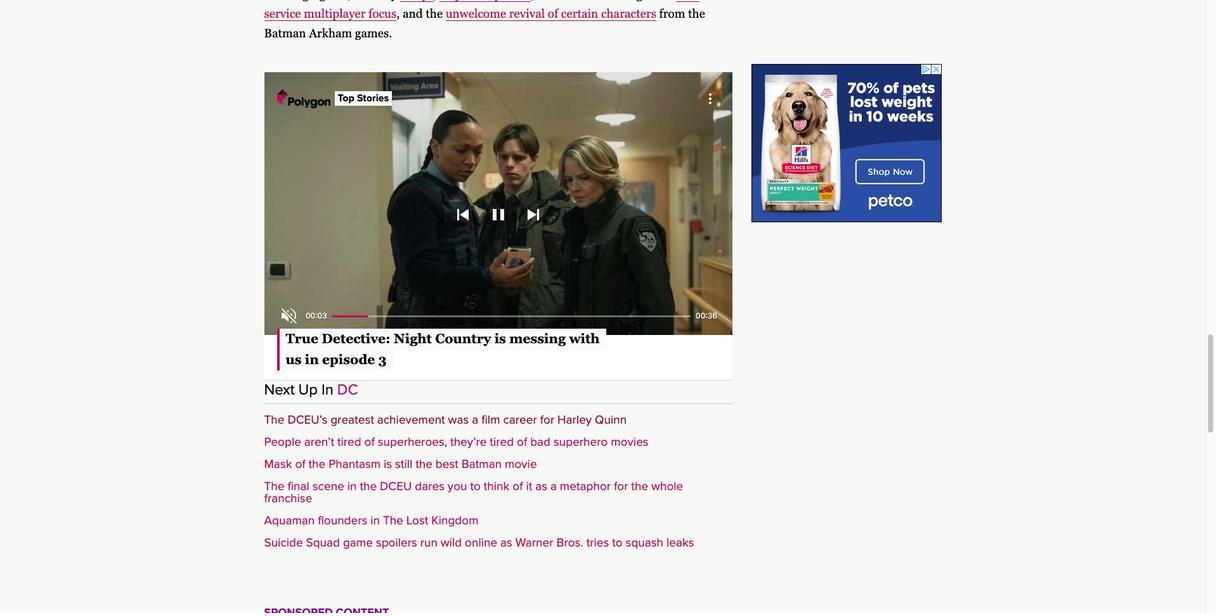 Task type: locate. For each thing, give the bounding box(es) containing it.
in inside the final scene in the dceu dares you to think of it as a metaphor for the whole franchise
[[347, 480, 357, 494]]

1 vertical spatial a
[[550, 480, 557, 494]]

0 horizontal spatial a
[[472, 414, 478, 428]]

cairo sweet (jenna ortega, in a silver silk dress baring her arms and cleavage) sits at a table covered with books talking on an old-fashioned dial telephone in miller's girl image
[[241, 59, 756, 349]]

0 horizontal spatial for
[[540, 414, 554, 428]]

focus
[[369, 7, 397, 21]]

from the batman arkham games.
[[264, 7, 705, 40]]

1 vertical spatial to
[[612, 537, 623, 551]]

0 vertical spatial batman
[[264, 27, 306, 40]]

1 horizontal spatial for
[[614, 480, 628, 494]]

in
[[305, 353, 319, 368], [347, 480, 357, 494], [371, 515, 380, 528]]

film
[[482, 414, 500, 428]]

still
[[395, 458, 412, 472]]

1 vertical spatial as
[[500, 537, 512, 551]]

suicide squad game spoilers run wild online as warner bros. tries to squash leaks
[[264, 537, 694, 551]]

aren't
[[304, 436, 334, 450]]

dc link
[[337, 381, 358, 400]]

harley
[[558, 414, 592, 428]]

1 vertical spatial for
[[614, 480, 628, 494]]

1 horizontal spatial a
[[550, 480, 557, 494]]

batman
[[264, 27, 306, 40], [462, 458, 502, 472]]

0 horizontal spatial is
[[384, 458, 392, 472]]

the right and
[[426, 7, 443, 21]]

the
[[426, 7, 443, 21], [688, 7, 705, 21], [309, 458, 326, 472], [416, 458, 433, 472], [360, 480, 377, 494], [631, 480, 648, 494]]

characters
[[601, 7, 656, 21]]

as
[[535, 480, 547, 494], [500, 537, 512, 551]]

a right it at bottom
[[550, 480, 557, 494]]

2 vertical spatial in
[[371, 515, 380, 528]]

dceu's
[[288, 414, 327, 428]]

people
[[264, 436, 301, 450]]

in inside true detective: night country is messing with us in episode 3
[[305, 353, 319, 368]]

to right you
[[470, 480, 481, 494]]

tired
[[337, 436, 361, 450], [490, 436, 514, 450]]

1 horizontal spatial is
[[495, 332, 506, 347]]

3
[[378, 353, 387, 368]]

of right the revival
[[548, 7, 558, 21]]

service
[[264, 7, 301, 21]]

to right tries at the bottom of the page
[[612, 537, 623, 551]]

2 horizontal spatial in
[[371, 515, 380, 528]]

people aren't tired of superheroes, they're tired of bad superhero movies
[[264, 436, 649, 450]]

think
[[484, 480, 510, 494]]

2 tired from the left
[[490, 436, 514, 450]]

dares
[[415, 480, 445, 494]]

the inside the final scene in the dceu dares you to think of it as a metaphor for the whole franchise
[[264, 480, 284, 494]]

1 horizontal spatial to
[[612, 537, 623, 551]]

0 horizontal spatial tired
[[337, 436, 361, 450]]

they're
[[450, 436, 487, 450]]

as right online
[[500, 537, 512, 551]]

live- service multiplayer focus link
[[264, 0, 699, 21]]

metaphor
[[560, 480, 611, 494]]

tired down greatest
[[337, 436, 361, 450]]

whole
[[651, 480, 683, 494]]

1 horizontal spatial in
[[347, 480, 357, 494]]

the for the dceu's greatest achievement was a film career for harley quinn
[[264, 414, 284, 428]]

game
[[343, 537, 373, 551]]

is inside true detective: night country is messing with us in episode 3
[[495, 332, 506, 347]]

messing
[[509, 332, 566, 347]]

0 vertical spatial a
[[472, 414, 478, 428]]

as right it at bottom
[[535, 480, 547, 494]]

mask of the phantasm is still the best batman movie link
[[264, 458, 537, 472]]

the up people
[[264, 414, 284, 428]]

the dceu's greatest achievement was a film career for harley quinn
[[264, 414, 627, 428]]

in right us
[[305, 353, 319, 368]]

the down mask
[[264, 480, 284, 494]]

phantasm
[[329, 458, 381, 472]]

detective:
[[322, 332, 391, 347]]

0 vertical spatial for
[[540, 414, 554, 428]]

suicide squad game spoilers run wild online as warner bros. tries to squash leaks link
[[264, 537, 694, 551]]

the
[[264, 414, 284, 428], [264, 480, 284, 494], [383, 515, 403, 528]]

the down live-
[[688, 7, 705, 21]]

0 vertical spatial to
[[470, 480, 481, 494]]

in up 'game' on the left bottom of page
[[371, 515, 380, 528]]

the up "spoilers"
[[383, 515, 403, 528]]

0 horizontal spatial to
[[470, 480, 481, 494]]

the for the final scene in the dceu dares you to think of it as a metaphor for the whole franchise
[[264, 480, 284, 494]]

of left it at bottom
[[513, 480, 523, 494]]

as inside the final scene in the dceu dares you to think of it as a metaphor for the whole franchise
[[535, 480, 547, 494]]

of inside the final scene in the dceu dares you to think of it as a metaphor for the whole franchise
[[513, 480, 523, 494]]

lionel richie and quincy jones looking at sheet for music for "we are the world" in the greatest night in pop documentary image
[[241, 59, 756, 349]]

to
[[470, 480, 481, 494], [612, 537, 623, 551]]

certain
[[561, 7, 598, 21]]

batman down service
[[264, 27, 306, 40]]

it
[[526, 480, 532, 494]]

is left still
[[384, 458, 392, 472]]

1 horizontal spatial tired
[[490, 436, 514, 450]]

you
[[448, 480, 467, 494]]

warner
[[516, 537, 553, 551]]

aquaman flounders in the lost kingdom link
[[264, 515, 479, 528]]

1 vertical spatial batman
[[462, 458, 502, 472]]

for up bad
[[540, 414, 554, 428]]

a left film
[[472, 414, 478, 428]]

is
[[495, 332, 506, 347], [384, 458, 392, 472]]

true
[[286, 332, 318, 347]]

1 horizontal spatial as
[[535, 480, 547, 494]]

1 horizontal spatial batman
[[462, 458, 502, 472]]

0 horizontal spatial in
[[305, 353, 319, 368]]

0 horizontal spatial batman
[[264, 27, 306, 40]]

is right country
[[495, 332, 506, 347]]

aquaman flounders in the lost kingdom
[[264, 515, 479, 528]]

0 vertical spatial in
[[305, 353, 319, 368]]

an image of a grizzbolt from the paldeck in palworld. it a big round beast with long claws and black and yellow fur. it's holding its claws and arms stretched out and electricity pulses out from it. image
[[241, 59, 756, 349]]

1 vertical spatial is
[[384, 458, 392, 472]]

batman down they're
[[462, 458, 502, 472]]

of
[[548, 7, 558, 21], [364, 436, 375, 450], [517, 436, 527, 450], [295, 458, 305, 472], [513, 480, 523, 494]]

tired down film
[[490, 436, 514, 450]]

revival
[[509, 7, 545, 21]]

a
[[472, 414, 478, 428], [550, 480, 557, 494]]

in
[[322, 381, 333, 400]]

1 vertical spatial in
[[347, 480, 357, 494]]

in down phantasm
[[347, 480, 357, 494]]

1 vertical spatial the
[[264, 480, 284, 494]]

achievement
[[377, 414, 445, 428]]

the dceu's greatest achievement was a film career for harley quinn link
[[264, 414, 627, 428]]

0 vertical spatial is
[[495, 332, 506, 347]]

the reflection of a woman posing with another woman for a selfie in a dressing room in zola. image
[[241, 59, 756, 349]]

for right metaphor
[[614, 480, 628, 494]]

of right mask
[[295, 458, 305, 472]]

0 vertical spatial as
[[535, 480, 547, 494]]

the down aren't
[[309, 458, 326, 472]]

0 vertical spatial the
[[264, 414, 284, 428]]

for
[[540, 414, 554, 428], [614, 480, 628, 494]]



Task type: describe. For each thing, give the bounding box(es) containing it.
the inside from the batman arkham games.
[[688, 7, 705, 21]]

greatest
[[331, 414, 374, 428]]

episode
[[322, 353, 375, 368]]

with
[[569, 332, 600, 347]]

squad
[[306, 537, 340, 551]]

batman inside from the batman arkham games.
[[264, 27, 306, 40]]

mask
[[264, 458, 292, 472]]

is for phantasm
[[384, 458, 392, 472]]

next up in dc
[[264, 381, 358, 400]]

tries
[[586, 537, 609, 551]]

leaks
[[667, 537, 694, 551]]

career
[[503, 414, 537, 428]]

best
[[436, 458, 459, 472]]

,
[[397, 7, 400, 21]]

next
[[264, 381, 295, 400]]

0 horizontal spatial as
[[500, 537, 512, 551]]

is for country
[[495, 332, 506, 347]]

bros.
[[557, 537, 583, 551]]

2 vertical spatial the
[[383, 515, 403, 528]]

country
[[435, 332, 491, 347]]

superheroes,
[[378, 436, 447, 450]]

movie
[[505, 458, 537, 472]]

wild
[[441, 537, 462, 551]]

advertisement element
[[751, 64, 942, 223]]

the final scene in the dceu dares you to think of it as a metaphor for the whole franchise link
[[264, 480, 683, 506]]

, and the unwelcome revival of certain characters
[[397, 7, 656, 21]]

unwelcome
[[446, 7, 506, 21]]

the right still
[[416, 458, 433, 472]]

unwelcome revival of certain characters link
[[446, 7, 656, 21]]

night
[[394, 332, 432, 347]]

up
[[298, 381, 318, 400]]

scene
[[313, 480, 344, 494]]

of up phantasm
[[364, 436, 375, 450]]

to inside the final scene in the dceu dares you to think of it as a metaphor for the whole franchise
[[470, 480, 481, 494]]

was
[[448, 414, 469, 428]]

mask of the phantasm is still the best batman movie
[[264, 458, 537, 472]]

superhero
[[554, 436, 608, 450]]

franchise
[[264, 492, 312, 506]]

the down phantasm
[[360, 480, 377, 494]]

live-
[[676, 0, 699, 1]]

bad
[[530, 436, 551, 450]]

spoilers
[[376, 537, 417, 551]]

final
[[288, 480, 309, 494]]

true detective: night country is messing with us in episode 3
[[286, 332, 600, 368]]

games.
[[355, 27, 392, 40]]

aquaman
[[264, 515, 315, 528]]

of left bad
[[517, 436, 527, 450]]

multiplayer
[[304, 7, 366, 21]]

and
[[403, 7, 423, 21]]

flounders
[[318, 515, 367, 528]]

run
[[420, 537, 438, 551]]

1 tired from the left
[[337, 436, 361, 450]]

arkham
[[309, 27, 352, 40]]

the left "whole"
[[631, 480, 648, 494]]

kingdom
[[431, 515, 479, 528]]

a inside the final scene in the dceu dares you to think of it as a metaphor for the whole franchise
[[550, 480, 557, 494]]

us
[[286, 353, 302, 368]]

the final scene in the dceu dares you to think of it as a metaphor for the whole franchise
[[264, 480, 683, 506]]

lost
[[406, 515, 428, 528]]

dc
[[337, 381, 358, 400]]

dceu
[[380, 480, 412, 494]]

quinn
[[595, 414, 627, 428]]

suicide
[[264, 537, 303, 551]]

online
[[465, 537, 497, 551]]

movies
[[611, 436, 649, 450]]

navarro (kali reis), prior (finn bennett), and danvers (jodie foster) stand around a phone to watch a video in a still from episode 3 of true detective night country image
[[259, 69, 737, 338]]

live- service multiplayer focus
[[264, 0, 699, 21]]

people aren't tired of superheroes, they're tired of bad superhero movies link
[[264, 436, 649, 450]]

from
[[659, 7, 685, 21]]

squash
[[626, 537, 663, 551]]

for inside the final scene in the dceu dares you to think of it as a metaphor for the whole franchise
[[614, 480, 628, 494]]



Task type: vqa. For each thing, say whether or not it's contained in the screenshot.
the achievement
yes



